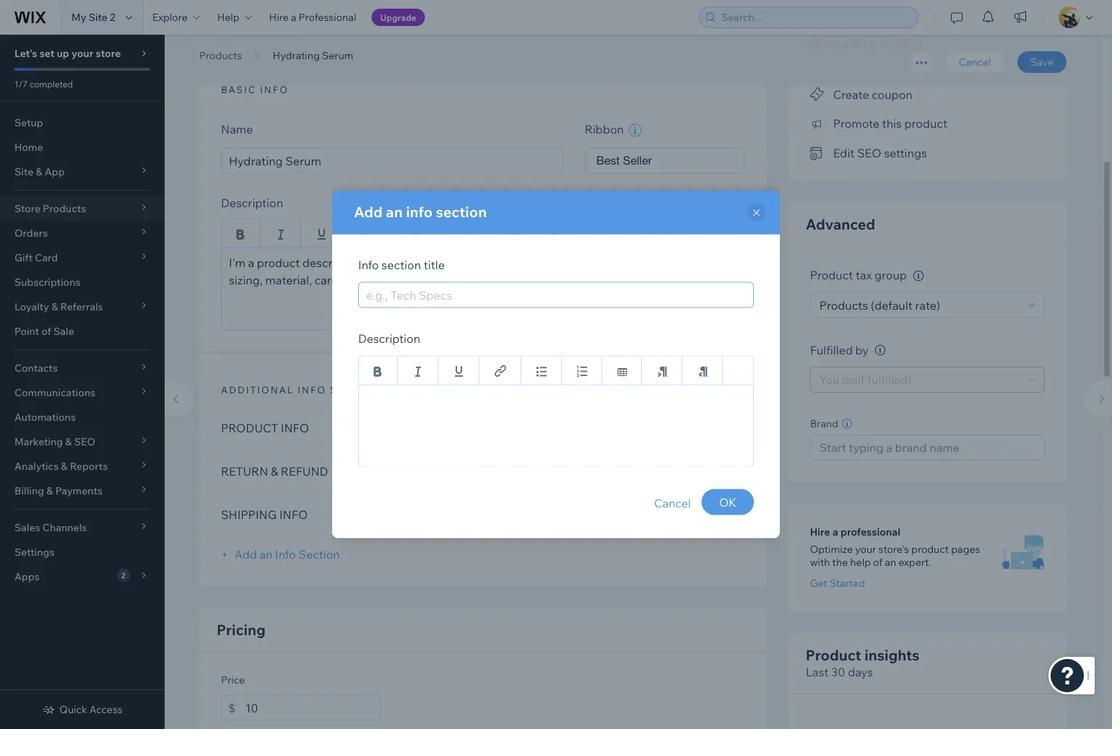 Task type: locate. For each thing, give the bounding box(es) containing it.
product inside product insights last 30 days
[[806, 647, 862, 665]]

hire for hire a professional
[[269, 11, 289, 23]]

add
[[354, 203, 383, 221], [235, 548, 257, 562]]

1 horizontal spatial i'm
[[369, 256, 385, 270]]

store
[[96, 47, 121, 60]]

0 vertical spatial &
[[880, 35, 890, 53]]

cancel left ok
[[654, 496, 691, 510]]

fulfilled
[[810, 343, 853, 358]]

info up add an info section
[[279, 508, 308, 523]]

& right return at the left
[[271, 465, 278, 479]]

i'm up 'sizing,' at left top
[[229, 256, 246, 270]]

0 horizontal spatial cancel
[[654, 496, 691, 510]]

1 vertical spatial cancel button
[[654, 489, 691, 517]]

products for products
[[199, 49, 242, 62]]

info down additional info sections
[[281, 421, 309, 436]]

1 vertical spatial of
[[873, 557, 883, 569]]

seo
[[893, 35, 924, 53], [857, 146, 882, 161]]

product up expert.
[[912, 544, 949, 556]]

info left sections
[[298, 384, 327, 396]]

insights
[[865, 647, 920, 665]]

& for marketing
[[880, 35, 890, 53]]

add down shipping
[[235, 548, 257, 562]]

name
[[221, 122, 253, 136]]

0 vertical spatial of
[[42, 325, 51, 338]]

basic info
[[221, 84, 289, 96]]

seller
[[623, 154, 652, 168]]

ribbon
[[585, 122, 627, 136]]

info for shipping info
[[279, 508, 308, 523]]

cancel inside button
[[959, 56, 991, 68]]

add inside form
[[235, 548, 257, 562]]

info right the basic
[[260, 84, 289, 96]]

(self
[[842, 373, 865, 388]]

info up instructions
[[358, 258, 379, 272]]

$
[[228, 701, 236, 716]]

2 vertical spatial your
[[855, 544, 877, 556]]

an down "add a product name" text field
[[386, 203, 403, 221]]

group
[[875, 268, 907, 283]]

up
[[57, 47, 69, 60]]

subscriptions
[[14, 276, 81, 289]]

upgrade button
[[372, 9, 425, 26]]

0 vertical spatial cancel button
[[946, 51, 1004, 73]]

product for product info
[[217, 22, 272, 40]]

1 horizontal spatial your
[[600, 256, 624, 270]]

1/7 completed
[[14, 78, 73, 89]]

0 horizontal spatial seo
[[857, 146, 882, 161]]

add for add an info section
[[354, 203, 383, 221]]

cancel for the leftmost 'cancel' button
[[654, 496, 691, 510]]

0 vertical spatial cancel
[[959, 56, 991, 68]]

1 vertical spatial product
[[810, 268, 853, 283]]

0 vertical spatial seo
[[893, 35, 924, 53]]

form
[[157, 10, 1112, 730]]

days
[[848, 666, 873, 680]]

hire inside form
[[810, 526, 831, 539]]

upgrade
[[380, 12, 417, 23]]

product for product tax group
[[810, 268, 853, 283]]

1 vertical spatial cancel
[[654, 496, 691, 510]]

title
[[424, 258, 445, 272]]

1 horizontal spatial &
[[880, 35, 890, 53]]

product info
[[217, 22, 302, 40]]

& for return
[[271, 465, 278, 479]]

add
[[474, 256, 494, 270]]

your right up
[[72, 47, 93, 60]]

product inside promote this product button
[[905, 117, 948, 131]]

product up products link
[[217, 22, 272, 40]]

seo up coupon
[[893, 35, 924, 53]]

info left section in the left of the page
[[275, 548, 296, 562]]

1 vertical spatial description
[[358, 331, 421, 346]]

edit seo settings button
[[810, 143, 927, 164]]

let's set up your store
[[14, 47, 121, 60]]

& right marketing
[[880, 35, 890, 53]]

0 horizontal spatial cancel button
[[654, 489, 691, 517]]

0 horizontal spatial your
[[72, 47, 93, 60]]

1 horizontal spatial section
[[436, 203, 487, 221]]

rate)
[[916, 298, 941, 313]]

1 horizontal spatial of
[[873, 557, 883, 569]]

text
[[723, 197, 745, 212]]

0 horizontal spatial products
[[199, 49, 242, 62]]

1 vertical spatial section
[[382, 258, 421, 272]]

hire up optimize
[[810, 526, 831, 539]]

a left professional
[[291, 11, 296, 23]]

0 vertical spatial info
[[281, 421, 309, 436]]

1 horizontal spatial products
[[820, 298, 868, 313]]

of right help
[[873, 557, 883, 569]]

2 vertical spatial product
[[806, 647, 862, 665]]

optimize your store's product pages with the help of an expert.
[[810, 544, 981, 569]]

2 horizontal spatial an
[[885, 557, 897, 569]]

promote image
[[810, 118, 825, 131]]

seo right 'edit'
[[857, 146, 882, 161]]

cancel button left 'save' "button" at top right
[[946, 51, 1004, 73]]

0 horizontal spatial &
[[271, 465, 278, 479]]

product right this
[[905, 117, 948, 131]]

a up 'sizing,' at left top
[[248, 256, 254, 270]]

0 horizontal spatial of
[[42, 325, 51, 338]]

products
[[199, 49, 242, 62], [820, 298, 868, 313]]

0 horizontal spatial i'm
[[229, 256, 246, 270]]

1 horizontal spatial an
[[386, 203, 403, 221]]

an down store's
[[885, 557, 897, 569]]

product up 30
[[806, 647, 862, 665]]

promote
[[833, 117, 880, 131]]

e.g., Tech Specs text field
[[358, 282, 754, 308]]

0 horizontal spatial hire
[[269, 11, 289, 23]]

i'm a product description. i'm a great place to add more details about your product such as sizing, material, care instructions and cleaning instructions.
[[229, 256, 713, 287]]

0 horizontal spatial info
[[275, 548, 296, 562]]

None text field
[[245, 696, 381, 722]]

0 vertical spatial info
[[358, 258, 379, 272]]

product
[[217, 22, 272, 40], [810, 268, 853, 283], [806, 647, 862, 665]]

1 vertical spatial your
[[600, 256, 624, 270]]

info
[[358, 258, 379, 272], [275, 548, 296, 562]]

section up and
[[382, 258, 421, 272]]

info for additional info sections
[[298, 384, 327, 396]]

completed
[[30, 78, 73, 89]]

0 horizontal spatial description
[[221, 196, 283, 210]]

2 horizontal spatial your
[[855, 544, 877, 556]]

section
[[299, 548, 340, 562]]

edit seo settings
[[833, 146, 927, 161]]

explore
[[152, 11, 188, 23]]

sale
[[53, 325, 74, 338]]

hire up hydrating
[[269, 11, 289, 23]]

my
[[72, 11, 86, 23]]

1 vertical spatial info
[[275, 548, 296, 562]]

1 vertical spatial info
[[279, 508, 308, 523]]

a for i'm a product description. i'm a great place to add more details about your product such as sizing, material, care instructions and cleaning instructions.
[[248, 256, 254, 270]]

let's
[[14, 47, 37, 60]]

an down shipping info
[[260, 548, 273, 562]]

1 vertical spatial seo
[[857, 146, 882, 161]]

your right the about
[[600, 256, 624, 270]]

0 horizontal spatial an
[[260, 548, 273, 562]]

marketing
[[806, 35, 877, 53]]

a up optimize
[[833, 526, 839, 539]]

of inside point of sale "link"
[[42, 325, 51, 338]]

an inside "optimize your store's product pages with the help of an expert."
[[885, 557, 897, 569]]

product up material,
[[257, 256, 300, 270]]

0 horizontal spatial add
[[235, 548, 257, 562]]

cancel left save at the top of page
[[959, 56, 991, 68]]

1 horizontal spatial cancel
[[959, 56, 991, 68]]

0 vertical spatial description
[[221, 196, 283, 210]]

i'm up instructions
[[369, 256, 385, 270]]

sections
[[330, 384, 390, 396]]

info tooltip image
[[913, 271, 924, 282]]

0 vertical spatial product
[[217, 22, 272, 40]]

cleaning
[[430, 273, 475, 287]]

0 vertical spatial add
[[354, 203, 383, 221]]

info for basic info
[[260, 84, 289, 96]]

access
[[89, 704, 123, 716]]

description.
[[303, 256, 366, 270]]

section up to
[[436, 203, 487, 221]]

0 vertical spatial your
[[72, 47, 93, 60]]

quick access button
[[42, 704, 123, 717]]

ai
[[709, 197, 720, 212]]

of left sale
[[42, 325, 51, 338]]

cancel button
[[946, 51, 1004, 73], [654, 489, 691, 517]]

description inside form
[[221, 196, 283, 210]]

Add a product name text field
[[221, 148, 563, 174]]

an for info
[[386, 203, 403, 221]]

(default
[[871, 298, 913, 313]]

promote this product button
[[810, 113, 948, 134]]

info up hydrating
[[276, 22, 302, 40]]

a inside hire a professional link
[[291, 11, 296, 23]]

additional
[[221, 384, 294, 396]]

cancel button left ok
[[654, 489, 691, 517]]

marketing & seo
[[806, 35, 924, 53]]

home
[[14, 141, 43, 154]]

add for add an info section
[[235, 548, 257, 562]]

products up the basic
[[199, 49, 242, 62]]

store's
[[879, 544, 909, 556]]

save
[[1031, 56, 1054, 68]]

fulfilled)
[[868, 373, 912, 388]]

1 i'm from the left
[[229, 256, 246, 270]]

you
[[820, 373, 840, 388]]

add down "add a product name" text field
[[354, 203, 383, 221]]

get started
[[810, 578, 865, 590]]

1 vertical spatial products
[[820, 298, 868, 313]]

0 vertical spatial section
[[436, 203, 487, 221]]

advanced
[[806, 215, 876, 233]]

quick
[[59, 704, 87, 716]]

0 vertical spatial hire
[[269, 11, 289, 23]]

hire for hire a professional
[[810, 526, 831, 539]]

1 vertical spatial add
[[235, 548, 257, 562]]

basic
[[221, 84, 257, 96]]

product left tax
[[810, 268, 853, 283]]

0 vertical spatial products
[[199, 49, 242, 62]]

your inside "optimize your store's product pages with the help of an expert."
[[855, 544, 877, 556]]

such
[[672, 256, 698, 270]]

1 horizontal spatial add
[[354, 203, 383, 221]]

best seller
[[597, 154, 652, 168]]

a for hire a professional
[[833, 526, 839, 539]]

refund
[[281, 465, 328, 479]]

1 vertical spatial &
[[271, 465, 278, 479]]

your up help
[[855, 544, 877, 556]]

info
[[276, 22, 302, 40], [260, 84, 289, 96], [406, 203, 433, 221], [298, 384, 327, 396]]

setup link
[[0, 111, 165, 135]]

1 vertical spatial hire
[[810, 526, 831, 539]]

info up great
[[406, 203, 433, 221]]

products down 'product tax group'
[[820, 298, 868, 313]]

an
[[386, 203, 403, 221], [260, 548, 273, 562], [885, 557, 897, 569]]

1 horizontal spatial info
[[358, 258, 379, 272]]

your inside i'm a product description. i'm a great place to add more details about your product such as sizing, material, care instructions and cleaning instructions.
[[600, 256, 624, 270]]

0 horizontal spatial section
[[382, 258, 421, 272]]

place
[[428, 256, 457, 270]]

section
[[436, 203, 487, 221], [382, 258, 421, 272]]

1 horizontal spatial hire
[[810, 526, 831, 539]]



Task type: describe. For each thing, give the bounding box(es) containing it.
sizing,
[[229, 273, 263, 287]]

professional
[[299, 11, 356, 23]]

shipping info
[[221, 508, 308, 523]]

form containing product info
[[157, 10, 1112, 730]]

brand
[[810, 418, 839, 431]]

add an info section link
[[221, 548, 340, 562]]

product info
[[221, 421, 309, 436]]

info section title
[[358, 258, 445, 272]]

settings link
[[0, 540, 165, 565]]

info tooltip image
[[875, 346, 886, 357]]

of inside "optimize your store's product pages with the help of an expert."
[[873, 557, 883, 569]]

optimize
[[810, 544, 853, 556]]

best
[[597, 154, 620, 168]]

great
[[397, 256, 426, 270]]

get
[[810, 578, 828, 590]]

automations link
[[0, 405, 165, 430]]

seo settings image
[[810, 147, 825, 160]]

info for product info
[[276, 22, 302, 40]]

the
[[833, 557, 848, 569]]

product inside "optimize your store's product pages with the help of an expert."
[[912, 544, 949, 556]]

setup
[[14, 116, 43, 129]]

generate ai text button
[[634, 196, 745, 213]]

pages
[[952, 544, 981, 556]]

point of sale link
[[0, 319, 165, 344]]

1/7
[[14, 78, 28, 89]]

quick access
[[59, 704, 123, 716]]

about
[[566, 256, 598, 270]]

instructions.
[[478, 273, 545, 287]]

1 horizontal spatial cancel button
[[946, 51, 1004, 73]]

site
[[89, 11, 108, 23]]

started
[[830, 578, 865, 590]]

subscriptions link
[[0, 270, 165, 295]]

cancel for rightmost 'cancel' button
[[959, 56, 991, 68]]

settings
[[884, 146, 927, 161]]

a for hire a professional
[[291, 11, 296, 23]]

30
[[832, 666, 846, 680]]

and
[[407, 273, 427, 287]]

sidebar element
[[0, 35, 165, 730]]

more
[[497, 256, 525, 270]]

pricing
[[217, 621, 266, 639]]

save button
[[1018, 51, 1067, 73]]

false text field
[[221, 248, 745, 331]]

shipping
[[221, 508, 277, 523]]

promote coupon image
[[810, 88, 825, 101]]

set
[[40, 47, 54, 60]]

return & refund policy
[[221, 465, 374, 479]]

last
[[806, 666, 829, 680]]

this
[[882, 117, 902, 131]]

my site 2
[[72, 11, 115, 23]]

create coupon button
[[810, 84, 913, 104]]

point of sale
[[14, 325, 74, 338]]

false text field
[[358, 385, 754, 468]]

hire a professional link
[[260, 0, 365, 35]]

create coupon
[[833, 87, 913, 102]]

serum
[[322, 49, 354, 62]]

fulfilled by
[[810, 343, 869, 358]]

2
[[110, 11, 115, 23]]

products (default rate)
[[820, 298, 941, 313]]

an for info
[[260, 548, 273, 562]]

as
[[701, 256, 713, 270]]

generate
[[656, 197, 706, 212]]

instructions
[[340, 273, 404, 287]]

promote this product
[[833, 117, 948, 131]]

help
[[850, 557, 871, 569]]

details
[[528, 256, 563, 270]]

settings
[[14, 546, 54, 559]]

products for products (default rate)
[[820, 298, 868, 313]]

info inside form
[[275, 548, 296, 562]]

info for product info
[[281, 421, 309, 436]]

help button
[[209, 0, 260, 35]]

hydrating
[[273, 49, 320, 62]]

get started link
[[810, 578, 865, 590]]

a left great
[[388, 256, 394, 270]]

automations
[[14, 411, 76, 424]]

Start typing a brand name field
[[815, 436, 1040, 461]]

policy
[[331, 465, 374, 479]]

1 horizontal spatial description
[[358, 331, 421, 346]]

your inside sidebar element
[[72, 47, 93, 60]]

Search... field
[[717, 7, 914, 27]]

additional info sections
[[221, 384, 390, 396]]

seo inside button
[[857, 146, 882, 161]]

you (self fulfilled)
[[820, 373, 912, 388]]

point
[[14, 325, 39, 338]]

return
[[221, 465, 268, 479]]

by
[[856, 343, 869, 358]]

help
[[217, 11, 240, 23]]

add an info section
[[232, 548, 340, 562]]

with
[[810, 557, 830, 569]]

add an info section
[[354, 203, 487, 221]]

ok button
[[702, 489, 754, 515]]

create
[[833, 87, 870, 102]]

1 horizontal spatial seo
[[893, 35, 924, 53]]

product tax group
[[810, 268, 910, 283]]

tax
[[856, 268, 872, 283]]

care
[[315, 273, 338, 287]]

2 i'm from the left
[[369, 256, 385, 270]]

product left such
[[627, 256, 670, 270]]

material,
[[265, 273, 312, 287]]



Task type: vqa. For each thing, say whether or not it's contained in the screenshot.
second From from the right
no



